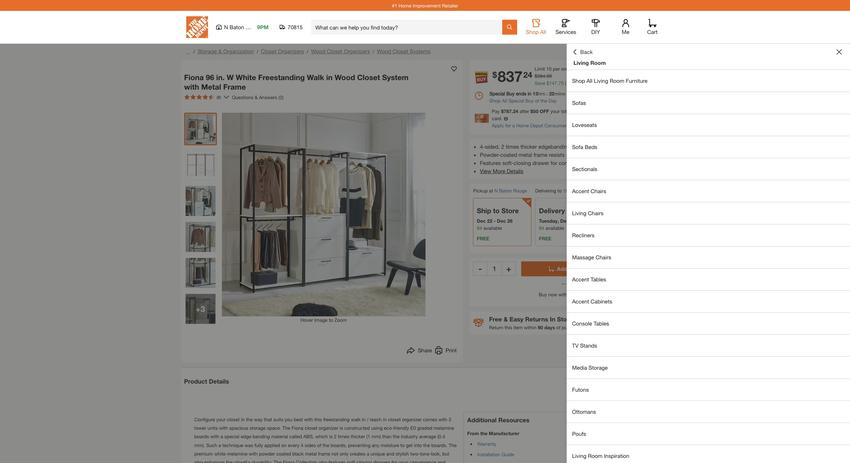 Task type: vqa. For each thing, say whether or not it's contained in the screenshot.
"Is"
yes



Task type: describe. For each thing, give the bounding box(es) containing it.
times inside 4-sided, 2 times thicker edgebanding enhances durability powder-coated metal frame resists scratches, water, and heat features soft-closing drawer for convenient operation view more details
[[506, 143, 519, 150]]

view more details link
[[480, 168, 524, 174]]

resources
[[499, 416, 530, 424]]

0 vertical spatial special
[[490, 91, 505, 96]]

$ right pay
[[502, 108, 504, 114]]

massage chairs link
[[567, 247, 851, 268]]

loveseats link
[[567, 114, 851, 136]]

/ right ...
[[194, 49, 195, 54]]

the down which
[[323, 442, 330, 448]]

a down the 787.24
[[513, 123, 515, 128]]

2 dec from the left
[[497, 218, 506, 224]]

media storage link
[[567, 357, 851, 379]]

dec inside delivery tuesday, dec 26 94 available
[[561, 218, 570, 224]]

0 vertical spatial the
[[283, 425, 291, 431]]

feedback link image
[[842, 115, 851, 151]]

0 horizontal spatial baton
[[230, 24, 244, 30]]

$ right after
[[531, 108, 534, 114]]

but
[[443, 451, 450, 457]]

console
[[573, 320, 593, 327]]

1 horizontal spatial .
[[558, 80, 559, 86]]

to for store
[[493, 207, 500, 215]]

info image
[[504, 117, 508, 121]]

1 vertical spatial rouge
[[514, 188, 528, 194]]

pay $ 787.24 after $ 50 off
[[492, 108, 550, 114]]

systems
[[410, 48, 431, 54]]

water,
[[593, 151, 608, 158]]

2 horizontal spatial wood
[[377, 48, 391, 54]]

storage inside menu
[[589, 364, 608, 371]]

to for 70815
[[558, 188, 562, 194]]

fiona inside fiona 96 in. w white freestanding walk in wood closet system with metal frame
[[184, 73, 204, 82]]

white wood closet systems fiona acf 1f.4 image
[[186, 258, 215, 288]]

metal inside 4-sided, 2 times thicker edgebanding enhances durability powder-coated metal frame resists scratches, water, and heat features soft-closing drawer for convenient operation view more details
[[519, 151, 533, 158]]

/ inside configure your closet in the way that suits you best with this freestanding walk in / reach in closet organizer comes with 3 tower units with spacious storage space. the fiona closet organizer is constructed using eco-friendly e0 graded melamine boards with a special edge banding material called abs, which is 2 times thicker (1 mm) than the industry average (0.4 mm). such a technique was fully applied on every 4 sides of the boards, preventing any moisture to get into the boards. the premium white melamine with powder coated black metal frame not only creates a unique and stylish two-tone look, but also enhances the closet's durability. the fiona collection also features soft-closing drawers for your convenienc
[[367, 417, 369, 423]]

services
[[556, 29, 577, 35]]

additional
[[468, 416, 497, 424]]

1 : from the left
[[547, 91, 548, 96]]

accent chairs link
[[567, 180, 851, 202]]

1 return from the left
[[489, 325, 504, 330]]

answers
[[259, 94, 277, 100]]

hover image to zoom
[[301, 317, 347, 323]]

2 horizontal spatial the
[[449, 442, 457, 448]]

storage inside ... / storage & organization / closet organizers / wood closet organizers / wood closet systems
[[198, 48, 217, 54]]

add to cart
[[557, 266, 587, 272]]

... / storage & organization / closet organizers / wood closet organizers / wood closet systems
[[184, 48, 431, 55]]

stylish
[[396, 451, 409, 457]]

$ down 99
[[547, 80, 550, 86]]

1 horizontal spatial melamine
[[434, 425, 455, 431]]

1 vertical spatial fiona
[[292, 425, 304, 431]]

shop for shop all
[[526, 29, 539, 35]]

$ inside $ 837 24
[[493, 70, 497, 80]]

product details button
[[181, 368, 670, 395]]

the left 'way'
[[246, 417, 253, 423]]

/ left wood closet systems link
[[373, 49, 375, 54]]

a inside your total qualifying purchase upon opening a new card.
[[645, 108, 648, 114]]

closing inside 4-sided, 2 times thicker edgebanding enhances durability powder-coated metal frame resists scratches, water, and heat features soft-closing drawer for convenient operation view more details
[[514, 160, 531, 166]]

for inside configure your closet in the way that suits you best with this freestanding walk in / reach in closet organizer comes with 3 tower units with spacious storage space. the fiona closet organizer is constructed using eco-friendly e0 graded melamine boards with a special edge banding material called abs, which is 2 times thicker (1 mm) than the industry average (0.4 mm). such a technique was fully applied on every 4 sides of the boards, preventing any moisture to get into the boards. the premium white melamine with powder coated black metal frame not only creates a unique and stylish two-tone look, but also enhances the closet's durability. the fiona collection also features soft-closing drawers for your convenienc
[[392, 460, 398, 463]]

returns
[[526, 315, 549, 323]]

pickup
[[474, 188, 488, 194]]

#1 home improvement retailer
[[392, 3, 458, 8]]

futons link
[[567, 379, 851, 401]]

closet organizers link
[[261, 48, 304, 54]]

average
[[420, 434, 436, 440]]

0 vertical spatial buy
[[507, 91, 515, 96]]

drawer close image
[[837, 49, 843, 55]]

0 horizontal spatial the
[[274, 460, 282, 463]]

0 horizontal spatial wood
[[311, 48, 326, 54]]

/ right the organization
[[257, 49, 258, 54]]

poufs link
[[567, 423, 851, 445]]

limit 10 per order $ 984 . 99 save $ 147 . 75 ( 15 %)
[[535, 66, 578, 86]]

(8) button
[[182, 92, 224, 103]]

0 vertical spatial home
[[399, 3, 412, 8]]

01
[[570, 91, 575, 96]]

of inside special buy ends in 13 hrs : 22 mins : 01 secs shop all special buy of the day
[[536, 98, 540, 104]]

0 vertical spatial organizer
[[402, 417, 422, 423]]

special buy ends in 13 hrs : 22 mins : 01 secs shop all special buy of the day
[[490, 91, 586, 104]]

the inside special buy ends in 13 hrs : 22 mins : 01 secs shop all special buy of the day
[[541, 98, 548, 104]]

frame inside configure your closet in the way that suits you best with this freestanding walk in / reach in closet organizer comes with 3 tower units with spacious storage space. the fiona closet organizer is constructed using eco-friendly e0 graded melamine boards with a special edge banding material called abs, which is 2 times thicker (1 mm) than the industry average (0.4 mm). such a technique was fully applied on every 4 sides of the boards, preventing any moisture to get into the boards. the premium white melamine with powder coated black metal frame not only creates a unique and stylish two-tone look, but also enhances the closet's durability. the fiona collection also features soft-closing drawers for your convenienc
[[318, 451, 331, 457]]

edgebanding
[[539, 143, 571, 150]]

card.
[[492, 115, 503, 121]]

installation guide link
[[478, 452, 515, 457]]

to left zoom
[[329, 317, 333, 323]]

with inside button
[[559, 292, 568, 298]]

apply now image
[[475, 114, 492, 123]]

wood closet systems link
[[377, 48, 431, 54]]

e0
[[411, 425, 416, 431]]

1 vertical spatial is
[[329, 434, 333, 440]]

to for cart
[[569, 266, 575, 272]]

buy now with button
[[522, 287, 616, 300]]

or inside free & easy returns in store or online return this item within 90 days of purchase. read return policy
[[575, 315, 581, 323]]

the right than
[[393, 434, 400, 440]]

read return policy link
[[585, 324, 626, 331]]

in inside special buy ends in 13 hrs : 22 mins : 01 secs shop all special buy of the day
[[528, 91, 532, 96]]

94 inside the ship to store dec 22 - dec 26 94 available
[[477, 225, 483, 231]]

any
[[372, 442, 380, 448]]

powder
[[259, 451, 275, 457]]

into
[[414, 442, 422, 448]]

4-sided, 2 times thicker edgebanding enhances durability powder-coated metal frame resists scratches, water, and heat features soft-closing drawer for convenient operation view more details
[[480, 143, 631, 174]]

tv
[[573, 342, 579, 349]]

shop all living room furniture link
[[567, 70, 851, 92]]

tower
[[194, 425, 206, 431]]

70815 inside 70815 button
[[288, 24, 303, 30]]

print
[[446, 347, 457, 354]]

stands
[[581, 342, 598, 349]]

2 horizontal spatial closet
[[388, 417, 401, 423]]

& for free
[[504, 315, 508, 323]]

white wood closet systems fiona acf 4f.3 image
[[186, 222, 215, 252]]

black
[[293, 451, 304, 457]]

with right units
[[219, 425, 228, 431]]

store inside the ship to store dec 22 - dec 26 94 available
[[502, 207, 519, 215]]

the left closet's
[[226, 460, 233, 463]]

0 horizontal spatial rouge
[[246, 24, 262, 30]]

1 vertical spatial your
[[216, 417, 226, 423]]

for inside 4-sided, 2 times thicker edgebanding enhances durability powder-coated metal frame resists scratches, water, and heat features soft-closing drawer for convenient operation view more details
[[551, 160, 558, 166]]

product
[[184, 378, 207, 385]]

retailer
[[442, 3, 458, 8]]

the down the average at the bottom
[[424, 442, 430, 448]]

accent for accent tables
[[573, 276, 590, 283]]

1 horizontal spatial n
[[495, 188, 498, 194]]

2 inside 4-sided, 2 times thicker edgebanding enhances durability powder-coated metal frame resists scratches, water, and heat features soft-closing drawer for convenient operation view more details
[[502, 143, 505, 150]]

1 vertical spatial baton
[[500, 188, 512, 194]]

day
[[549, 98, 557, 104]]

22 inside special buy ends in 13 hrs : 22 mins : 01 secs shop all special buy of the day
[[550, 91, 555, 96]]

suits
[[274, 417, 284, 423]]

banding
[[253, 434, 270, 440]]

15
[[567, 80, 572, 86]]

living room inspiration link
[[567, 445, 851, 463]]

delivering to 70815
[[536, 188, 577, 194]]

white wood closet systems fiona acf 64.0 image
[[186, 114, 215, 144]]

store inside free & easy returns in store or online return this item within 90 days of purchase. read return policy
[[558, 315, 573, 323]]

white wood closet systems fiona acf 44.5 image
[[186, 294, 215, 324]]

& inside ... / storage & organization / closet organizers / wood closet organizers / wood closet systems
[[219, 48, 222, 54]]

$ 837 24
[[493, 67, 533, 85]]

coated inside 4-sided, 2 times thicker edgebanding enhances durability powder-coated metal frame resists scratches, water, and heat features soft-closing drawer for convenient operation view more details
[[501, 151, 518, 158]]

0 horizontal spatial organizer
[[319, 425, 339, 431]]

the right from
[[481, 431, 488, 436]]

all inside special buy ends in 13 hrs : 22 mins : 01 secs shop all special buy of the day
[[502, 98, 508, 104]]

this inside configure your closet in the way that suits you best with this freestanding walk in / reach in closet organizer comes with 3 tower units with spacious storage space. the fiona closet organizer is constructed using eco-friendly e0 graded melamine boards with a special edge banding material called abs, which is 2 times thicker (1 mm) than the industry average (0.4 mm). such a technique was fully applied on every 4 sides of the boards, preventing any moisture to get into the boards. the premium white melamine with powder coated black metal frame not only creates a unique and stylish two-tone look, but also enhances the closet's durability. the fiona collection also features soft-closing drawers for your convenienc
[[315, 417, 322, 423]]

a left unique
[[367, 451, 370, 457]]

enhances inside configure your closet in the way that suits you best with this freestanding walk in / reach in closet organizer comes with 3 tower units with spacious storage space. the fiona closet organizer is constructed using eco-friendly e0 graded melamine boards with a special edge banding material called abs, which is 2 times thicker (1 mm) than the industry average (0.4 mm). such a technique was fully applied on every 4 sides of the boards, preventing any moisture to get into the boards. the premium white melamine with powder coated black metal frame not only creates a unique and stylish two-tone look, but also enhances the closet's durability. the fiona collection also features soft-closing drawers for your convenienc
[[204, 460, 225, 463]]

mm)
[[372, 434, 381, 440]]

from the manufacturer
[[468, 431, 520, 436]]

from
[[468, 431, 479, 436]]

2 vertical spatial your
[[399, 460, 408, 463]]

inspiration
[[605, 453, 630, 459]]

poufs
[[573, 431, 587, 437]]

1 horizontal spatial home
[[517, 123, 529, 128]]

frame
[[223, 82, 246, 91]]

accent for accent chairs
[[573, 188, 590, 194]]

tv stands
[[573, 342, 598, 349]]

available inside delivery tuesday, dec 26 94 available
[[546, 225, 565, 231]]

+ button
[[502, 261, 516, 276]]

1 horizontal spatial closet
[[305, 425, 318, 431]]

enhances inside 4-sided, 2 times thicker edgebanding enhances durability powder-coated metal frame resists scratches, water, and heat features soft-closing drawer for convenient operation view more details
[[572, 143, 596, 150]]

sofa beds
[[573, 144, 598, 150]]

buy now with
[[539, 292, 568, 298]]

70815 button
[[280, 24, 303, 31]]

diy
[[592, 29, 601, 35]]

with inside fiona 96 in. w white freestanding walk in wood closet system with metal frame
[[184, 82, 199, 91]]

free for to
[[477, 236, 490, 241]]

eco-
[[384, 425, 394, 431]]

times inside configure your closet in the way that suits you best with this freestanding walk in / reach in closet organizer comes with 3 tower units with spacious storage space. the fiona closet organizer is constructed using eco-friendly e0 graded melamine boards with a special edge banding material called abs, which is 2 times thicker (1 mm) than the industry average (0.4 mm). such a technique was fully applied on every 4 sides of the boards, preventing any moisture to get into the boards. the premium white melamine with powder coated black metal frame not only creates a unique and stylish two-tone look, but also enhances the closet's durability. the fiona collection also features soft-closing drawers for your convenienc
[[338, 434, 350, 440]]

(2)
[[279, 94, 284, 100]]

free for tuesday,
[[539, 236, 552, 241]]

get
[[406, 442, 413, 448]]

all for shop all living room furniture
[[587, 77, 593, 84]]

buy inside button
[[539, 292, 547, 298]]

boards.
[[432, 442, 448, 448]]

99
[[547, 73, 552, 79]]

2 also from the left
[[319, 460, 328, 463]]

/ right closet organizers "link"
[[307, 49, 309, 54]]

living for living chairs
[[573, 210, 587, 216]]

freestanding
[[324, 417, 350, 423]]

image
[[315, 317, 328, 323]]

75
[[559, 80, 564, 86]]

0 horizontal spatial closet
[[227, 417, 240, 423]]

with down was
[[249, 451, 258, 457]]

total
[[562, 108, 571, 114]]

fully
[[255, 442, 263, 448]]

policy
[[613, 325, 626, 330]]

within
[[524, 325, 537, 330]]

1 horizontal spatial buy
[[526, 98, 534, 104]]

sofa
[[573, 144, 584, 150]]

0 vertical spatial for
[[506, 123, 511, 128]]

days
[[545, 325, 556, 330]]

wood inside fiona 96 in. w white freestanding walk in wood closet system with metal frame
[[335, 73, 355, 82]]

living inside 'shop all living room furniture' link
[[594, 77, 609, 84]]

available inside the ship to store dec 22 - dec 26 94 available
[[484, 225, 502, 231]]

coated inside configure your closet in the way that suits you best with this freestanding walk in / reach in closet organizer comes with 3 tower units with spacious storage space. the fiona closet organizer is constructed using eco-friendly e0 graded melamine boards with a special edge banding material called abs, which is 2 times thicker (1 mm) than the industry average (0.4 mm). such a technique was fully applied on every 4 sides of the boards, preventing any moisture to get into the boards. the premium white melamine with powder coated black metal frame not only creates a unique and stylish two-tone look, but also enhances the closet's durability. the fiona collection also features soft-closing drawers for your convenienc
[[277, 451, 291, 457]]

delivering
[[536, 188, 557, 194]]



Task type: locate. For each thing, give the bounding box(es) containing it.
4.5 stars image
[[184, 94, 214, 100]]

1 94 from the left
[[477, 225, 483, 231]]

more
[[493, 168, 506, 174]]

0 horizontal spatial details
[[209, 378, 229, 385]]

0 horizontal spatial 26
[[508, 218, 513, 224]]

the down you
[[283, 425, 291, 431]]

1 vertical spatial special
[[509, 98, 525, 104]]

with up the 4.5 stars image
[[184, 82, 199, 91]]

your up units
[[216, 417, 226, 423]]

baton up the organization
[[230, 24, 244, 30]]

of inside free & easy returns in store or online return this item within 90 days of purchase. read return policy
[[557, 325, 561, 330]]

closet up the spacious
[[227, 417, 240, 423]]

constructed
[[345, 425, 370, 431]]

0 horizontal spatial metal
[[305, 451, 317, 457]]

buy left now
[[539, 292, 547, 298]]

to left 70815 link
[[558, 188, 562, 194]]

not
[[332, 451, 339, 457]]

70815 up closet organizers "link"
[[288, 24, 303, 30]]

durability.
[[252, 460, 273, 463]]

0 vertical spatial .
[[546, 73, 547, 79]]

shop
[[526, 29, 539, 35], [573, 77, 586, 84], [490, 98, 501, 104]]

1 horizontal spatial organizer
[[402, 417, 422, 423]]

0 horizontal spatial available
[[484, 225, 502, 231]]

0 vertical spatial metal
[[519, 151, 533, 158]]

2 organizers from the left
[[344, 48, 370, 54]]

- left the + on the right bottom of the page
[[479, 264, 482, 273]]

for down info image
[[506, 123, 511, 128]]

0 horizontal spatial coated
[[277, 451, 291, 457]]

to right 'add'
[[569, 266, 575, 272]]

metal down sides
[[305, 451, 317, 457]]

1 horizontal spatial store
[[558, 315, 573, 323]]

accent chairs
[[573, 188, 607, 194]]

2 vertical spatial accent
[[573, 298, 590, 305]]

chairs for massage chairs
[[596, 254, 612, 261]]

0 horizontal spatial of
[[317, 442, 322, 448]]

0 horizontal spatial for
[[392, 460, 398, 463]]

enhances
[[572, 143, 596, 150], [204, 460, 225, 463]]

closet inside fiona 96 in. w white freestanding walk in wood closet system with metal frame
[[357, 73, 380, 82]]

convenient
[[559, 160, 586, 166]]

all for shop all
[[541, 29, 547, 35]]

living up recliners
[[573, 210, 587, 216]]

1 horizontal spatial times
[[506, 143, 519, 150]]

1 horizontal spatial or
[[575, 315, 581, 323]]

0 vertical spatial details
[[507, 168, 524, 174]]

1 dec from the left
[[477, 218, 486, 224]]

industry
[[401, 434, 418, 440]]

sofa beds link
[[567, 136, 851, 158]]

loveseats
[[573, 122, 597, 128]]

: left the 01
[[567, 91, 568, 96]]

to inside configure your closet in the way that suits you best with this freestanding walk in / reach in closet organizer comes with 3 tower units with spacious storage space. the fiona closet organizer is constructed using eco-friendly e0 graded melamine boards with a special edge banding material called abs, which is 2 times thicker (1 mm) than the industry average (0.4 mm). such a technique was fully applied on every 4 sides of the boards, preventing any moisture to get into the boards. the premium white melamine with powder coated black metal frame not only creates a unique and stylish two-tone look, but also enhances the closet's durability. the fiona collection also features soft-closing drawers for your convenienc
[[401, 442, 405, 448]]

to right ship on the top right of page
[[493, 207, 500, 215]]

94 inside delivery tuesday, dec 26 94 available
[[539, 225, 545, 231]]

details right product at the bottom left of page
[[209, 378, 229, 385]]

chairs right massage
[[596, 254, 612, 261]]

0 vertical spatial room
[[591, 59, 606, 66]]

coated down on
[[277, 451, 291, 457]]

with left 3
[[439, 417, 448, 423]]

2 : from the left
[[567, 91, 568, 96]]

3 dec from the left
[[561, 218, 570, 224]]

shop up pay
[[490, 98, 501, 104]]

tables for accent tables
[[591, 276, 607, 283]]

1 horizontal spatial 26
[[571, 218, 576, 224]]

rouge left delivering
[[514, 188, 528, 194]]

0 horizontal spatial free
[[477, 236, 490, 241]]

94 down ship on the top right of page
[[477, 225, 483, 231]]

2 horizontal spatial for
[[551, 160, 558, 166]]

& for questions
[[255, 94, 258, 100]]

26 inside the ship to store dec 22 - dec 26 94 available
[[508, 218, 513, 224]]

rouge
[[246, 24, 262, 30], [514, 188, 528, 194]]

$ left the 837
[[493, 70, 497, 80]]

thicker inside configure your closet in the way that suits you best with this freestanding walk in / reach in closet organizer comes with 3 tower units with spacious storage space. the fiona closet organizer is constructed using eco-friendly e0 graded melamine boards with a special edge banding material called abs, which is 2 times thicker (1 mm) than the industry average (0.4 mm). such a technique was fully applied on every 4 sides of the boards, preventing any moisture to get into the boards. the premium white melamine with powder coated black metal frame not only creates a unique and stylish two-tone look, but also enhances the closet's durability. the fiona collection also features soft-closing drawers for your convenienc
[[351, 434, 365, 440]]

additional resources
[[468, 416, 530, 424]]

closet up abs,
[[305, 425, 318, 431]]

organization
[[223, 48, 254, 54]]

26 down "n baton rouge" button
[[508, 218, 513, 224]]

white wood closet systems fiona acf 66.1 image
[[186, 150, 215, 180]]

1 horizontal spatial frame
[[534, 151, 548, 158]]

ends
[[516, 91, 527, 96]]

icon image
[[474, 319, 484, 327]]

with down units
[[211, 434, 219, 440]]

& left the organization
[[219, 48, 222, 54]]

2 vertical spatial all
[[502, 98, 508, 104]]

4
[[301, 442, 304, 448]]

or up purchase.
[[575, 315, 581, 323]]

reach
[[370, 417, 382, 423]]

this left the item
[[505, 325, 513, 330]]

1 horizontal spatial also
[[319, 460, 328, 463]]

1 also from the left
[[194, 460, 203, 463]]

abs,
[[304, 434, 314, 440]]

the home depot logo image
[[186, 16, 208, 38]]

living down back button
[[574, 59, 589, 66]]

0 vertical spatial chairs
[[591, 188, 607, 194]]

accent tables
[[573, 276, 607, 283]]

closet
[[261, 48, 277, 54], [327, 48, 343, 54], [393, 48, 409, 54], [357, 73, 380, 82]]

1 vertical spatial all
[[587, 77, 593, 84]]

2 94 from the left
[[539, 225, 545, 231]]

cart inside button
[[576, 266, 587, 272]]

special down ends at the right of page
[[509, 98, 525, 104]]

1 vertical spatial n
[[495, 188, 498, 194]]

& left the answers
[[255, 94, 258, 100]]

qualifying
[[572, 108, 593, 114]]

shop inside special buy ends in 13 hrs : 22 mins : 01 secs shop all special buy of the day
[[490, 98, 501, 104]]

22 inside the ship to store dec 22 - dec 26 94 available
[[488, 218, 493, 224]]

ship to store dec 22 - dec 26 94 available
[[477, 207, 519, 231]]

which
[[316, 434, 328, 440]]

2 26 from the left
[[571, 218, 576, 224]]

store up purchase.
[[558, 315, 573, 323]]

1 free from the left
[[477, 236, 490, 241]]

accent for accent cabinets
[[573, 298, 590, 305]]

26
[[508, 218, 513, 224], [571, 218, 576, 224]]

all inside menu
[[587, 77, 593, 84]]

. down 10
[[546, 73, 547, 79]]

0 horizontal spatial this
[[315, 417, 322, 423]]

add to cart button
[[522, 261, 616, 276]]

your left total
[[551, 108, 560, 114]]

50
[[534, 108, 539, 114]]

0 horizontal spatial n
[[224, 24, 228, 30]]

2 horizontal spatial buy
[[539, 292, 547, 298]]

this inside free & easy returns in store or online return this item within 90 days of purchase. read return policy
[[505, 325, 513, 330]]

2 horizontal spatial of
[[557, 325, 561, 330]]

all left "services"
[[541, 29, 547, 35]]

cart down massage
[[576, 266, 587, 272]]

1 vertical spatial home
[[517, 123, 529, 128]]

for down resists
[[551, 160, 558, 166]]

walk
[[307, 73, 324, 82]]

of right days
[[557, 325, 561, 330]]

fiona down best on the left bottom of the page
[[292, 425, 304, 431]]

only
[[340, 451, 349, 457]]

card
[[568, 123, 579, 128]]

shop right 15
[[573, 77, 586, 84]]

1 vertical spatial frame
[[318, 451, 331, 457]]

1 vertical spatial this
[[315, 417, 322, 423]]

to left the "get"
[[401, 442, 405, 448]]

white
[[214, 451, 226, 457]]

futons
[[573, 387, 589, 393]]

your inside your total qualifying purchase upon opening a new card.
[[551, 108, 560, 114]]

1 vertical spatial -
[[479, 264, 482, 273]]

0 horizontal spatial 94
[[477, 225, 483, 231]]

depot
[[531, 123, 544, 128]]

2 right sided,
[[502, 143, 505, 150]]

and inside configure your closet in the way that suits you best with this freestanding walk in / reach in closet organizer comes with 3 tower units with spacious storage space. the fiona closet organizer is constructed using eco-friendly e0 graded melamine boards with a special edge banding material called abs, which is 2 times thicker (1 mm) than the industry average (0.4 mm). such a technique was fully applied on every 4 sides of the boards, preventing any moisture to get into the boards. the premium white melamine with powder coated black metal frame not only creates a unique and stylish two-tone look, but also enhances the closet's durability. the fiona collection also features soft-closing drawers for your convenienc
[[387, 451, 395, 457]]

0 horizontal spatial storage
[[198, 48, 217, 54]]

0 vertical spatial -
[[494, 218, 496, 224]]

living for living room
[[574, 59, 589, 66]]

times up boards,
[[338, 434, 350, 440]]

1 horizontal spatial available
[[546, 225, 565, 231]]

1 vertical spatial tables
[[594, 320, 610, 327]]

cart right 'me'
[[648, 29, 658, 35]]

1 horizontal spatial all
[[541, 29, 547, 35]]

(1
[[367, 434, 371, 440]]

shop inside menu
[[573, 77, 586, 84]]

purchase
[[594, 108, 613, 114]]

enhances up "scratches,"
[[572, 143, 596, 150]]

26 inside delivery tuesday, dec 26 94 available
[[571, 218, 576, 224]]

0 vertical spatial soft-
[[503, 160, 514, 166]]

1 horizontal spatial thicker
[[521, 143, 537, 150]]

3 accent from the top
[[573, 298, 590, 305]]

details inside button
[[209, 378, 229, 385]]

2 return from the left
[[597, 325, 612, 330]]

sides
[[305, 442, 316, 448]]

a left the special
[[221, 434, 223, 440]]

0 horizontal spatial &
[[219, 48, 222, 54]]

all up the 787.24
[[502, 98, 508, 104]]

that
[[264, 417, 272, 423]]

0 horizontal spatial :
[[547, 91, 548, 96]]

1 vertical spatial store
[[558, 315, 573, 323]]

and down durability
[[609, 151, 618, 158]]

3
[[449, 417, 452, 423]]

ship
[[477, 207, 492, 215]]

order
[[562, 66, 573, 72]]

storage & organization link
[[198, 48, 254, 54]]

edge
[[241, 434, 252, 440]]

0 vertical spatial all
[[541, 29, 547, 35]]

22 up "day"
[[550, 91, 555, 96]]

1 vertical spatial shop
[[573, 77, 586, 84]]

0 horizontal spatial cart
[[576, 266, 587, 272]]

shop inside button
[[526, 29, 539, 35]]

room for living room inspiration
[[588, 453, 603, 459]]

zoom
[[335, 317, 347, 323]]

accent cabinets
[[573, 298, 613, 305]]

n baton rouge
[[224, 24, 262, 30]]

70815
[[288, 24, 303, 30], [563, 188, 577, 194]]

of down the 13
[[536, 98, 540, 104]]

1 vertical spatial thicker
[[351, 434, 365, 440]]

0 horizontal spatial soft-
[[347, 460, 357, 463]]

of down which
[[317, 442, 322, 448]]

baton right at
[[500, 188, 512, 194]]

2 available from the left
[[546, 225, 565, 231]]

2 vertical spatial fiona
[[283, 460, 295, 463]]

warranty link
[[478, 441, 497, 447]]

closet
[[227, 417, 240, 423], [388, 417, 401, 423], [305, 425, 318, 431]]

shop left "services"
[[526, 29, 539, 35]]

$ down limit
[[535, 73, 538, 79]]

What can we help you find today? search field
[[316, 20, 502, 34]]

1 vertical spatial 2
[[334, 434, 337, 440]]

all inside button
[[541, 29, 547, 35]]

soft- up view more details link on the top
[[503, 160, 514, 166]]

wood
[[311, 48, 326, 54], [377, 48, 391, 54], [335, 73, 355, 82]]

1 vertical spatial .
[[558, 80, 559, 86]]

details inside 4-sided, 2 times thicker edgebanding enhances durability powder-coated metal frame resists scratches, water, and heat features soft-closing drawer for convenient operation view more details
[[507, 168, 524, 174]]

buy down the 13
[[526, 98, 534, 104]]

menu containing shop all living room furniture
[[567, 70, 851, 463]]

- inside "button"
[[479, 264, 482, 273]]

recliners
[[573, 232, 595, 238]]

cart link
[[645, 19, 660, 35]]

frame left "not"
[[318, 451, 331, 457]]

#
[[605, 48, 607, 53]]

apply
[[492, 123, 504, 128]]

room for living room
[[591, 59, 606, 66]]

dec down ship on the top right of page
[[477, 218, 486, 224]]

tables for console tables
[[594, 320, 610, 327]]

read
[[585, 325, 596, 330]]

1 horizontal spatial cart
[[648, 29, 658, 35]]

shop for shop all living room furniture
[[573, 77, 586, 84]]

white wood closet systems fiona acf c3.2 image
[[186, 186, 215, 216]]

living down the 'living room'
[[594, 77, 609, 84]]

0 vertical spatial times
[[506, 143, 519, 150]]

1 horizontal spatial this
[[505, 325, 513, 330]]

0 vertical spatial 2
[[502, 143, 505, 150]]

1 vertical spatial buy
[[526, 98, 534, 104]]

metal inside configure your closet in the way that suits you best with this freestanding walk in / reach in closet organizer comes with 3 tower units with spacious storage space. the fiona closet organizer is constructed using eco-friendly e0 graded melamine boards with a special edge banding material called abs, which is 2 times thicker (1 mm) than the industry average (0.4 mm). such a technique was fully applied on every 4 sides of the boards, preventing any moisture to get into the boards. the premium white melamine with powder coated black metal frame not only creates a unique and stylish two-tone look, but also enhances the closet's durability. the fiona collection also features soft-closing drawers for your convenienc
[[305, 451, 317, 457]]

installation
[[478, 452, 501, 457]]

accent
[[573, 188, 590, 194], [573, 276, 590, 283], [573, 298, 590, 305]]

dec right tuesday,
[[561, 218, 570, 224]]

to inside delivering to 70815
[[558, 188, 562, 194]]

1 horizontal spatial details
[[507, 168, 524, 174]]

2 inside configure your closet in the way that suits you best with this freestanding walk in / reach in closet organizer comes with 3 tower units with spacious storage space. the fiona closet organizer is constructed using eco-friendly e0 graded melamine boards with a special edge banding material called abs, which is 2 times thicker (1 mm) than the industry average (0.4 mm). such a technique was fully applied on every 4 sides of the boards, preventing any moisture to get into the boards. the premium white melamine with powder coated black metal frame not only creates a unique and stylish two-tone look, but also enhances the closet's durability. the fiona collection also features soft-closing drawers for your convenienc
[[334, 434, 337, 440]]

chairs for accent chairs
[[591, 188, 607, 194]]

a left new
[[645, 108, 648, 114]]

1 horizontal spatial soft-
[[503, 160, 514, 166]]

share
[[418, 347, 432, 354]]

chairs inside 'link'
[[596, 254, 612, 261]]

0 horizontal spatial melamine
[[227, 451, 248, 457]]

(8)
[[217, 95, 221, 100]]

1 vertical spatial closing
[[357, 460, 372, 463]]

coated
[[501, 151, 518, 158], [277, 451, 291, 457]]

1 available from the left
[[484, 225, 502, 231]]

n right at
[[495, 188, 498, 194]]

all right %)
[[587, 77, 593, 84]]

0 horizontal spatial your
[[216, 417, 226, 423]]

1 vertical spatial melamine
[[227, 451, 248, 457]]

me button
[[615, 19, 637, 35]]

your
[[551, 108, 560, 114], [216, 417, 226, 423], [399, 460, 408, 463]]

- inside the ship to store dec 22 - dec 26 94 available
[[494, 218, 496, 224]]

or up buy now with button
[[565, 280, 572, 286]]

dec down pickup at n baton rouge
[[497, 218, 506, 224]]

preventing
[[348, 442, 371, 448]]

soft- down the creates on the left bottom
[[347, 460, 357, 463]]

2 vertical spatial chairs
[[596, 254, 612, 261]]

living chairs
[[573, 210, 604, 216]]

None field
[[488, 261, 502, 276]]

0 horizontal spatial return
[[489, 325, 504, 330]]

- down pickup at n baton rouge
[[494, 218, 496, 224]]

free down tuesday,
[[539, 236, 552, 241]]

1 26 from the left
[[508, 218, 513, 224]]

0 vertical spatial store
[[502, 207, 519, 215]]

your total qualifying purchase upon opening a new card.
[[492, 108, 658, 121]]

2 accent from the top
[[573, 276, 590, 283]]

shop all button
[[526, 19, 547, 35]]

organizer up which
[[319, 425, 339, 431]]

& right free
[[504, 315, 508, 323]]

add to list image
[[452, 66, 457, 72]]

1 accent from the top
[[573, 188, 590, 194]]

1 vertical spatial &
[[255, 94, 258, 100]]

1 vertical spatial of
[[557, 325, 561, 330]]

room down internet #
[[591, 59, 606, 66]]

home left depot
[[517, 123, 529, 128]]

me
[[622, 29, 630, 35]]

1 horizontal spatial enhances
[[572, 143, 596, 150]]

is right which
[[329, 434, 333, 440]]

chairs up living chairs
[[591, 188, 607, 194]]

1 vertical spatial 22
[[488, 218, 493, 224]]

also down 'premium'
[[194, 460, 203, 463]]

in inside fiona 96 in. w white freestanding walk in wood closet system with metal frame
[[326, 73, 333, 82]]

shop all
[[526, 29, 547, 35]]

0 vertical spatial your
[[551, 108, 560, 114]]

the
[[541, 98, 548, 104], [246, 417, 253, 423], [481, 431, 488, 436], [393, 434, 400, 440], [323, 442, 330, 448], [424, 442, 430, 448], [226, 460, 233, 463]]

0 vertical spatial n
[[224, 24, 228, 30]]

living room inspiration
[[573, 453, 630, 459]]

0 vertical spatial melamine
[[434, 425, 455, 431]]

70815 inside delivering to 70815
[[563, 188, 577, 194]]

hover image to zoom button
[[222, 113, 426, 324]]

0 horizontal spatial and
[[387, 451, 395, 457]]

1 horizontal spatial of
[[536, 98, 540, 104]]

home right the #1
[[399, 3, 412, 8]]

tv stands link
[[567, 335, 851, 357]]

2 horizontal spatial &
[[504, 315, 508, 323]]

closet up eco-
[[388, 417, 401, 423]]

fiona 96 in. w white freestanding walk in wood closet system with metal frame
[[184, 73, 409, 91]]

1 vertical spatial organizer
[[319, 425, 339, 431]]

1 vertical spatial for
[[551, 160, 558, 166]]

sofas
[[573, 100, 587, 106]]

with right best on the left bottom of the page
[[305, 417, 313, 423]]

ottomans link
[[567, 401, 851, 423]]

menu
[[567, 70, 851, 463]]

a right such
[[219, 442, 221, 448]]

applied
[[265, 442, 280, 448]]

frame inside 4-sided, 2 times thicker edgebanding enhances durability powder-coated metal frame resists scratches, water, and heat features soft-closing drawer for convenient operation view more details
[[534, 151, 548, 158]]

to inside the ship to store dec 22 - dec 26 94 available
[[493, 207, 500, 215]]

& inside free & easy returns in store or online return this item within 90 days of purchase. read return policy
[[504, 315, 508, 323]]

1 organizers from the left
[[278, 48, 304, 54]]

of inside configure your closet in the way that suits you best with this freestanding walk in / reach in closet organizer comes with 3 tower units with spacious storage space. the fiona closet organizer is constructed using eco-friendly e0 graded melamine boards with a special edge banding material called abs, which is 2 times thicker (1 mm) than the industry average (0.4 mm). such a technique was fully applied on every 4 sides of the boards, preventing any moisture to get into the boards. the premium white melamine with powder coated black metal frame not only creates a unique and stylish two-tone look, but also enhances the closet's durability. the fiona collection also features soft-closing drawers for your convenienc
[[317, 442, 322, 448]]

94 down tuesday,
[[539, 225, 545, 231]]

living inside living chairs link
[[573, 210, 587, 216]]

furniture
[[626, 77, 648, 84]]

1 vertical spatial room
[[610, 77, 625, 84]]

technique
[[223, 442, 244, 448]]

living for living room inspiration
[[573, 453, 587, 459]]

home
[[399, 3, 412, 8], [517, 123, 529, 128]]

soft- inside 4-sided, 2 times thicker edgebanding enhances durability powder-coated metal frame resists scratches, water, and heat features soft-closing drawer for convenient operation view more details
[[503, 160, 514, 166]]

2 free from the left
[[539, 236, 552, 241]]

closing inside configure your closet in the way that suits you best with this freestanding walk in / reach in closet organizer comes with 3 tower units with spacious storage space. the fiona closet organizer is constructed using eco-friendly e0 graded melamine boards with a special edge banding material called abs, which is 2 times thicker (1 mm) than the industry average (0.4 mm). such a technique was fully applied on every 4 sides of the boards, preventing any moisture to get into the boards. the premium white melamine with powder coated black metal frame not only creates a unique and stylish two-tone look, but also enhances the closet's durability. the fiona collection also features soft-closing drawers for your convenienc
[[357, 460, 372, 463]]

70815 right delivering
[[563, 188, 577, 194]]

1 horizontal spatial is
[[340, 425, 343, 431]]

0 vertical spatial is
[[340, 425, 343, 431]]

2 vertical spatial room
[[588, 453, 603, 459]]

2 vertical spatial the
[[274, 460, 282, 463]]

cart inside "link"
[[648, 29, 658, 35]]

the down hrs
[[541, 98, 548, 104]]

/ left reach
[[367, 417, 369, 423]]

frame up drawer
[[534, 151, 548, 158]]

and inside 4-sided, 2 times thicker edgebanding enhances durability powder-coated metal frame resists scratches, water, and heat features soft-closing drawer for convenient operation view more details
[[609, 151, 618, 158]]

details right more
[[507, 168, 524, 174]]

closet's
[[234, 460, 251, 463]]

0 vertical spatial thicker
[[521, 143, 537, 150]]

. left (
[[558, 80, 559, 86]]

0 horizontal spatial 2
[[334, 434, 337, 440]]

1 horizontal spatial &
[[255, 94, 258, 100]]

in.
[[216, 73, 225, 82]]

0 horizontal spatial is
[[329, 434, 333, 440]]

thicker inside 4-sided, 2 times thicker edgebanding enhances durability powder-coated metal frame resists scratches, water, and heat features soft-closing drawer for convenient operation view more details
[[521, 143, 537, 150]]

n up storage & organization 'link'
[[224, 24, 228, 30]]

0 horizontal spatial or
[[565, 280, 572, 286]]

for down stylish
[[392, 460, 398, 463]]

rouge up the organization
[[246, 24, 262, 30]]

2 vertical spatial shop
[[490, 98, 501, 104]]

tables
[[591, 276, 607, 283], [594, 320, 610, 327]]

store down "n baton rouge" button
[[502, 207, 519, 215]]

media storage
[[573, 364, 608, 371]]

this
[[505, 325, 513, 330], [315, 417, 322, 423]]

scratches,
[[567, 151, 592, 158]]

tone
[[420, 451, 430, 457]]

soft- inside configure your closet in the way that suits you best with this freestanding walk in / reach in closet organizer comes with 3 tower units with spacious storage space. the fiona closet organizer is constructed using eco-friendly e0 graded melamine boards with a special edge banding material called abs, which is 2 times thicker (1 mm) than the industry average (0.4 mm). such a technique was fully applied on every 4 sides of the boards, preventing any moisture to get into the boards. the premium white melamine with powder coated black metal frame not only creates a unique and stylish two-tone look, but also enhances the closet's durability. the fiona collection also features soft-closing drawers for your convenienc
[[347, 460, 357, 463]]

chairs for living chairs
[[588, 210, 604, 216]]

fiona left 96
[[184, 73, 204, 82]]



